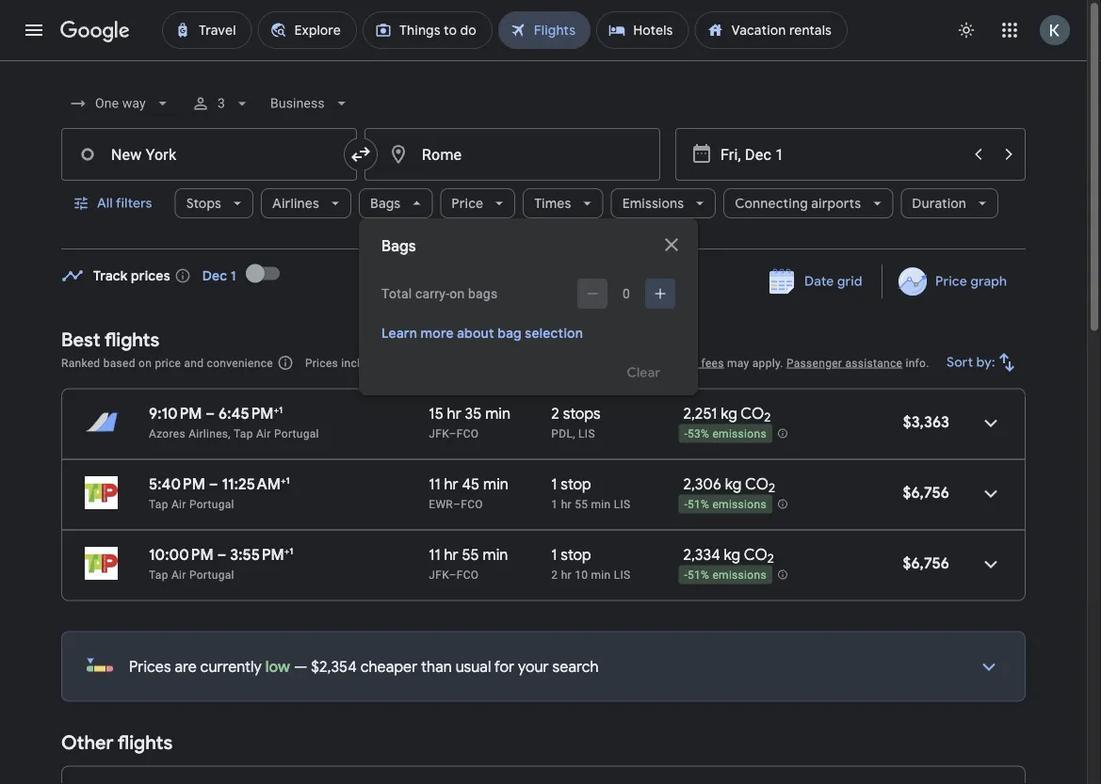 Task type: vqa. For each thing, say whether or not it's contained in the screenshot.
PASSENGER
yes



Task type: locate. For each thing, give the bounding box(es) containing it.
0 vertical spatial 55
[[575, 498, 588, 511]]

flights for best flights
[[104, 328, 159, 352]]

hr right 15
[[447, 404, 461, 423]]

2,334
[[683, 545, 720, 565]]

2 inside 2 stops pdl , lis
[[551, 404, 559, 423]]

date grid
[[804, 273, 863, 290]]

1 vertical spatial tap air portugal
[[149, 568, 234, 582]]

2 vertical spatial tap
[[149, 568, 168, 582]]

0 vertical spatial co
[[741, 404, 764, 423]]

tap for 5:40 pm
[[149, 498, 168, 511]]

55 down 11 hr 45 min ewr – fco
[[462, 545, 479, 565]]

price
[[451, 195, 483, 212], [935, 273, 967, 290]]

1 horizontal spatial 55
[[575, 498, 588, 511]]

1 vertical spatial jfk
[[429, 568, 449, 582]]

2 emissions from the top
[[712, 498, 767, 512]]

55 inside 1 stop 1 hr 55 min lis
[[575, 498, 588, 511]]

tap air portugal for 5:40 pm
[[149, 498, 234, 511]]

2 -51% emissions from the top
[[684, 569, 767, 582]]

0 vertical spatial price
[[451, 195, 483, 212]]

min for 15 hr 35 min
[[485, 404, 511, 423]]

apply.
[[752, 356, 783, 370]]

1 horizontal spatial fees
[[701, 356, 724, 370]]

lis right ,
[[578, 427, 595, 440]]

charges
[[611, 356, 653, 370]]

0 vertical spatial lis
[[578, 427, 595, 440]]

co inside 2,334 kg co 2
[[744, 545, 767, 565]]

flights up "based"
[[104, 328, 159, 352]]

tap down 6:45 pm
[[234, 427, 253, 440]]

for
[[496, 356, 511, 370], [494, 657, 514, 677]]

$6,756 left flight details. leaves newark liberty international airport at 5:40 pm on friday, december 1 and arrives at leonardo da vinci–fiumicino airport at 11:25 am on saturday, december 2. image
[[903, 483, 949, 502]]

flights
[[104, 328, 159, 352], [118, 731, 173, 755]]

6756 US dollars text field
[[903, 483, 949, 502]]

ranked
[[61, 356, 100, 370]]

– down total duration 11 hr 45 min. element
[[453, 498, 461, 511]]

min inside 15 hr 35 min jfk – fco
[[485, 404, 511, 423]]

tap air portugal
[[149, 498, 234, 511], [149, 568, 234, 582]]

0 horizontal spatial 3
[[217, 96, 225, 111]]

– down total duration 15 hr 35 min. element
[[449, 427, 457, 440]]

11 up the ewr
[[429, 475, 440, 494]]

emissions for 2,251
[[712, 428, 767, 441]]

3363 US dollars text field
[[903, 413, 949, 432]]

2 up -53% emissions
[[764, 410, 771, 426]]

0 vertical spatial portugal
[[274, 427, 319, 440]]

assistance
[[845, 356, 902, 370]]

air for 3:55 pm
[[171, 568, 186, 582]]

hr up 1 stop 2 hr 10 min lis
[[561, 498, 572, 511]]

stop up layover (1 of 1) is a 1 hr 55 min layover at humberto delgado airport in lisbon. element
[[561, 475, 591, 494]]

jfk for 11
[[429, 568, 449, 582]]

1 vertical spatial kg
[[725, 475, 742, 494]]

+ down arrival time: 11:25 am on  saturday, december 2. text box on the left of the page
[[284, 545, 289, 557]]

1 vertical spatial fco
[[461, 498, 483, 511]]

prices for prices include required taxes + fees for 3 adults. optional charges and bag fees may apply. passenger assistance
[[305, 356, 338, 370]]

+ down "azores airlines, tap air portugal"
[[281, 475, 286, 486]]

2 vertical spatial co
[[744, 545, 767, 565]]

10:00 pm – 3:55 pm + 1
[[149, 545, 293, 565]]

1 stop from the top
[[561, 475, 591, 494]]

bag inside main content
[[679, 356, 698, 370]]

2 fees from the left
[[701, 356, 724, 370]]

tap
[[234, 427, 253, 440], [149, 498, 168, 511], [149, 568, 168, 582]]

1 11 from the top
[[429, 475, 440, 494]]

-53% emissions
[[684, 428, 767, 441]]

None search field
[[61, 81, 1026, 396]]

0 vertical spatial bag
[[498, 325, 522, 342]]

1 stop 1 hr 55 min lis
[[551, 475, 631, 511]]

min right 35
[[485, 404, 511, 423]]

more details image
[[966, 645, 1012, 690]]

+ inside 9:10 pm – 6:45 pm + 1
[[274, 404, 279, 416]]

51% down 2,306
[[688, 498, 709, 512]]

,
[[573, 427, 575, 440]]

0 vertical spatial kg
[[721, 404, 737, 423]]

all filters
[[97, 195, 152, 212]]

total duration 15 hr 35 min. element
[[429, 404, 551, 426]]

55
[[575, 498, 588, 511], [462, 545, 479, 565]]

2 11 from the top
[[429, 545, 440, 565]]

3:55 pm
[[230, 545, 284, 565]]

0 vertical spatial tap
[[234, 427, 253, 440]]

1 jfk from the top
[[429, 427, 449, 440]]

1 vertical spatial air
[[171, 498, 186, 511]]

1 vertical spatial 3
[[514, 356, 521, 370]]

swap origin and destination. image
[[349, 143, 372, 166]]

0 vertical spatial -
[[684, 428, 688, 441]]

price graph
[[935, 273, 1007, 290]]

best
[[61, 328, 100, 352]]

11 down the ewr
[[429, 545, 440, 565]]

co right 2,334
[[744, 545, 767, 565]]

1 right 3:55 pm
[[289, 545, 293, 557]]

close dialog image
[[660, 234, 683, 256]]

1 vertical spatial 11
[[429, 545, 440, 565]]

fco down 35
[[457, 427, 479, 440]]

bag inside search box
[[498, 325, 522, 342]]

fco inside 11 hr 45 min ewr – fco
[[461, 498, 483, 511]]

min inside 11 hr 55 min jfk – fco
[[483, 545, 508, 565]]

1 horizontal spatial and
[[656, 356, 675, 370]]

airlines,
[[189, 427, 231, 440]]

stop up 10
[[561, 545, 591, 565]]

emissions
[[712, 428, 767, 441], [712, 498, 767, 512], [712, 569, 767, 582]]

+ right taxes
[[461, 356, 467, 370]]

0 vertical spatial flights
[[104, 328, 159, 352]]

2 tap air portugal from the top
[[149, 568, 234, 582]]

2 vertical spatial emissions
[[712, 569, 767, 582]]

0 vertical spatial 1 stop flight. element
[[551, 475, 591, 497]]

1 vertical spatial emissions
[[712, 498, 767, 512]]

emissions down 2,251 kg co 2
[[712, 428, 767, 441]]

tap down 10:00 pm
[[149, 568, 168, 582]]

51% for 2,334
[[688, 569, 709, 582]]

0 horizontal spatial price
[[451, 195, 483, 212]]

airlines
[[272, 195, 319, 212]]

bag left may
[[679, 356, 698, 370]]

date
[[804, 273, 834, 290]]

on inside main content
[[138, 356, 152, 370]]

1 horizontal spatial prices
[[305, 356, 338, 370]]

airlines button
[[261, 181, 351, 226]]

9:10 pm – 6:45 pm + 1
[[149, 404, 283, 423]]

11 hr 45 min ewr – fco
[[429, 475, 509, 511]]

1 vertical spatial bags
[[382, 237, 416, 256]]

portugal
[[274, 427, 319, 440], [189, 498, 234, 511], [189, 568, 234, 582]]

2 right 2,334
[[767, 551, 774, 567]]

tap air portugal for 10:00 pm
[[149, 568, 234, 582]]

tap down 5:40 pm
[[149, 498, 168, 511]]

2 jfk from the top
[[429, 568, 449, 582]]

duration
[[912, 195, 966, 212]]

hr left 45
[[444, 475, 458, 494]]

+ down learn more about ranking image
[[274, 404, 279, 416]]

Arrival time: 11:25 AM on  Saturday, December 2. text field
[[222, 475, 290, 494]]

prices
[[305, 356, 338, 370], [129, 657, 171, 677]]

0 horizontal spatial bag
[[498, 325, 522, 342]]

- for 2,306
[[684, 498, 688, 512]]

bags down bags "popup button" on the left top of page
[[382, 237, 416, 256]]

emissions down 2,334 kg co 2
[[712, 569, 767, 582]]

-
[[684, 428, 688, 441], [684, 498, 688, 512], [684, 569, 688, 582]]

fco inside 15 hr 35 min jfk – fco
[[457, 427, 479, 440]]

and right the price
[[184, 356, 204, 370]]

- down 2,306
[[684, 498, 688, 512]]

learn more about tracked prices image
[[174, 267, 191, 284]]

0 vertical spatial emissions
[[712, 428, 767, 441]]

$6,756 left the flight details. leaves john f. kennedy international airport at 10:00 pm on friday, december 1 and arrives at leonardo da vinci–fiumicino airport at 3:55 pm on saturday, december 2. image
[[903, 554, 949, 573]]

11 inside 11 hr 55 min jfk – fco
[[429, 545, 440, 565]]

min inside 11 hr 45 min ewr – fco
[[483, 475, 509, 494]]

for left your
[[494, 657, 514, 677]]

1 right dec
[[231, 267, 236, 284]]

and
[[184, 356, 204, 370], [656, 356, 675, 370]]

fco down 45
[[461, 498, 483, 511]]

dec
[[202, 267, 227, 284]]

min
[[485, 404, 511, 423], [483, 475, 509, 494], [591, 498, 611, 511], [483, 545, 508, 565], [591, 568, 611, 582]]

1 $6,756 from the top
[[903, 483, 949, 502]]

1 vertical spatial -
[[684, 498, 688, 512]]

Arrival time: 3:55 PM on  Saturday, December 2. text field
[[230, 545, 293, 565]]

hr inside 1 stop 2 hr 10 min lis
[[561, 568, 572, 582]]

min up 1 stop 2 hr 10 min lis
[[591, 498, 611, 511]]

1 horizontal spatial on
[[449, 286, 465, 301]]

learn more about bag selection link
[[382, 325, 583, 342]]

2 vertical spatial lis
[[614, 568, 631, 582]]

-51% emissions down 2,334 kg co 2
[[684, 569, 767, 582]]

kg for 2,334
[[724, 545, 741, 565]]

air for 11:25 am
[[171, 498, 186, 511]]

1 vertical spatial flights
[[118, 731, 173, 755]]

and right charges
[[656, 356, 675, 370]]

1 vertical spatial 55
[[462, 545, 479, 565]]

2 inside 2,334 kg co 2
[[767, 551, 774, 567]]

1 stop 2 hr 10 min lis
[[551, 545, 631, 582]]

1 vertical spatial $6,756
[[903, 554, 949, 573]]

hr for 11 hr 45 min
[[444, 475, 458, 494]]

lis for 2,334
[[614, 568, 631, 582]]

1 vertical spatial -51% emissions
[[684, 569, 767, 582]]

on left bags
[[449, 286, 465, 301]]

1 up layover (1 of 1) is a 2 hr 10 min layover at humberto delgado airport in lisbon. element
[[551, 545, 557, 565]]

total
[[382, 286, 412, 301]]

stop inside 1 stop 2 hr 10 min lis
[[561, 545, 591, 565]]

+ for 11:25 am
[[281, 475, 286, 486]]

portugal for 3:55 pm
[[189, 568, 234, 582]]

1 vertical spatial price
[[935, 273, 967, 290]]

0 vertical spatial air
[[256, 427, 271, 440]]

55 up 1 stop 2 hr 10 min lis
[[575, 498, 588, 511]]

0 vertical spatial on
[[449, 286, 465, 301]]

kg right 2,334
[[724, 545, 741, 565]]

0 vertical spatial 3
[[217, 96, 225, 111]]

bag right about
[[498, 325, 522, 342]]

2 vertical spatial portugal
[[189, 568, 234, 582]]

1 stop flight. element
[[551, 475, 591, 497], [551, 545, 591, 567]]

co for 2,306
[[745, 475, 768, 494]]

2 - from the top
[[684, 498, 688, 512]]

min inside 1 stop 2 hr 10 min lis
[[591, 568, 611, 582]]

fees left may
[[701, 356, 724, 370]]

price inside button
[[935, 273, 967, 290]]

1
[[231, 267, 236, 284], [279, 404, 283, 416], [286, 475, 290, 486], [551, 475, 557, 494], [551, 498, 558, 511], [289, 545, 293, 557], [551, 545, 557, 565]]

2 51% from the top
[[688, 569, 709, 582]]

are
[[175, 657, 197, 677]]

1 horizontal spatial price
[[935, 273, 967, 290]]

None field
[[61, 87, 180, 121], [263, 87, 358, 121], [61, 87, 180, 121], [263, 87, 358, 121]]

min inside 1 stop 1 hr 55 min lis
[[591, 498, 611, 511]]

search
[[552, 657, 599, 677]]

fco down total duration 11 hr 55 min. element
[[457, 568, 479, 582]]

kg
[[721, 404, 737, 423], [725, 475, 742, 494], [724, 545, 741, 565]]

hr left 10
[[561, 568, 572, 582]]

0 vertical spatial 51%
[[688, 498, 709, 512]]

1 stop flight. element down ,
[[551, 475, 591, 497]]

1 vertical spatial stop
[[561, 545, 591, 565]]

2 vertical spatial air
[[171, 568, 186, 582]]

min right 45
[[483, 475, 509, 494]]

0 vertical spatial -51% emissions
[[684, 498, 767, 512]]

2 left 10
[[551, 568, 558, 582]]

air down arrival time: 6:45 pm on  saturday, december 2. text box
[[256, 427, 271, 440]]

– down total duration 11 hr 55 min. element
[[449, 568, 457, 582]]

11 for 11 hr 45 min
[[429, 475, 440, 494]]

0 horizontal spatial prices
[[129, 657, 171, 677]]

- down 2,334
[[684, 569, 688, 582]]

lis up 1 stop 2 hr 10 min lis
[[614, 498, 631, 511]]

1 inside 1 stop 2 hr 10 min lis
[[551, 545, 557, 565]]

min for 11 hr 45 min
[[483, 475, 509, 494]]

lis right 10
[[614, 568, 631, 582]]

sort by: button
[[939, 340, 1026, 385]]

2 vertical spatial -
[[684, 569, 688, 582]]

1 down pdl
[[551, 475, 557, 494]]

1 vertical spatial lis
[[614, 498, 631, 511]]

fees
[[470, 356, 493, 370], [701, 356, 724, 370]]

1 vertical spatial on
[[138, 356, 152, 370]]

2 1 stop flight. element from the top
[[551, 545, 591, 567]]

+ inside 5:40 pm – 11:25 am + 1
[[281, 475, 286, 486]]

layover (1 of 2) is a 1 hr 50 min layover at aeroporto joão paulo ii in ponta delgada. layover (2 of 2) is a 2 hr 50 min layover at humberto delgado airport in lisbon. element
[[551, 426, 674, 441]]

hr inside 11 hr 45 min ewr – fco
[[444, 475, 458, 494]]

flights for other flights
[[118, 731, 173, 755]]

for down "learn more about bag selection"
[[496, 356, 511, 370]]

1 vertical spatial tap
[[149, 498, 168, 511]]

prices right learn more about ranking image
[[305, 356, 338, 370]]

on left the price
[[138, 356, 152, 370]]

0 vertical spatial jfk
[[429, 427, 449, 440]]

-51% emissions down 2,306 kg co 2
[[684, 498, 767, 512]]

1 stop flight. element for 11 hr 55 min
[[551, 545, 591, 567]]

0 vertical spatial fco
[[457, 427, 479, 440]]

2,334 kg co 2
[[683, 545, 774, 567]]

co for 2,251
[[741, 404, 764, 423]]

2 vertical spatial fco
[[457, 568, 479, 582]]

– up airlines,
[[206, 404, 215, 423]]

+ inside 10:00 pm – 3:55 pm + 1
[[284, 545, 289, 557]]

2 and from the left
[[656, 356, 675, 370]]

0 horizontal spatial on
[[138, 356, 152, 370]]

min down 11 hr 45 min ewr – fco
[[483, 545, 508, 565]]

stop inside 1 stop 1 hr 55 min lis
[[561, 475, 591, 494]]

+ for 6:45 pm
[[274, 404, 279, 416]]

0 horizontal spatial 55
[[462, 545, 479, 565]]

kg up -53% emissions
[[721, 404, 737, 423]]

1 horizontal spatial bag
[[679, 356, 698, 370]]

1 -51% emissions from the top
[[684, 498, 767, 512]]

co inside 2,306 kg co 2
[[745, 475, 768, 494]]

2 right 2,306
[[768, 481, 775, 497]]

air down 10:00 pm text box
[[171, 568, 186, 582]]

0 horizontal spatial fees
[[470, 356, 493, 370]]

3 - from the top
[[684, 569, 688, 582]]

tap air portugal down 10:00 pm text box
[[149, 568, 234, 582]]

jfk down total duration 11 hr 55 min. element
[[429, 568, 449, 582]]

portugal down arrival time: 6:45 pm on  saturday, december 2. text box
[[274, 427, 319, 440]]

1 51% from the top
[[688, 498, 709, 512]]

main content
[[61, 251, 1026, 785]]

price inside popup button
[[451, 195, 483, 212]]

11 hr 55 min jfk – fco
[[429, 545, 508, 582]]

co inside 2,251 kg co 2
[[741, 404, 764, 423]]

total duration 11 hr 45 min. element
[[429, 475, 551, 497]]

portugal down 10:00 pm – 3:55 pm + 1
[[189, 568, 234, 582]]

1 right 6:45 pm
[[279, 404, 283, 416]]

bags button
[[359, 181, 433, 226]]

1 tap air portugal from the top
[[149, 498, 234, 511]]

jfk
[[429, 427, 449, 440], [429, 568, 449, 582]]

2,306
[[683, 475, 721, 494]]

flights right other at the bottom left
[[118, 731, 173, 755]]

51%
[[688, 498, 709, 512], [688, 569, 709, 582]]

1 emissions from the top
[[712, 428, 767, 441]]

1 - from the top
[[684, 428, 688, 441]]

jfk down 15
[[429, 427, 449, 440]]

10:00 pm
[[149, 545, 213, 565]]

0 vertical spatial $6,756
[[903, 483, 949, 502]]

price left graph
[[935, 273, 967, 290]]

3 emissions from the top
[[712, 569, 767, 582]]

0 horizontal spatial and
[[184, 356, 204, 370]]

0 vertical spatial for
[[496, 356, 511, 370]]

hr for 15 hr 35 min
[[447, 404, 461, 423]]

-51% emissions
[[684, 498, 767, 512], [684, 569, 767, 582]]

airports
[[811, 195, 861, 212]]

stop
[[561, 475, 591, 494], [561, 545, 591, 565]]

1 vertical spatial bag
[[679, 356, 698, 370]]

hr inside 1 stop 1 hr 55 min lis
[[561, 498, 572, 511]]

portugal down 5:40 pm – 11:25 am + 1
[[189, 498, 234, 511]]

lis inside 1 stop 2 hr 10 min lis
[[614, 568, 631, 582]]

1 vertical spatial 51%
[[688, 569, 709, 582]]

9:10 pm
[[149, 404, 202, 423]]

emissions for 2,334
[[712, 569, 767, 582]]

min for 11 hr 55 min
[[483, 545, 508, 565]]

0 vertical spatial prices
[[305, 356, 338, 370]]

0
[[623, 286, 630, 301]]

2 inside 2,306 kg co 2
[[768, 481, 775, 497]]

–
[[206, 404, 215, 423], [449, 427, 457, 440], [209, 475, 218, 494], [453, 498, 461, 511], [217, 545, 226, 565], [449, 568, 457, 582]]

11:25 am
[[222, 475, 281, 494]]

kg inside 2,334 kg co 2
[[724, 545, 741, 565]]

1 right 11:25 am
[[286, 475, 290, 486]]

lis inside 1 stop 1 hr 55 min lis
[[614, 498, 631, 511]]

tap air portugal down departure time: 5:40 pm. text box
[[149, 498, 234, 511]]

11 inside 11 hr 45 min ewr – fco
[[429, 475, 440, 494]]

- down 2,251
[[684, 428, 688, 441]]

1 1 stop flight. element from the top
[[551, 475, 591, 497]]

tap for 10:00 pm
[[149, 568, 168, 582]]

—
[[294, 657, 307, 677]]

1 vertical spatial co
[[745, 475, 768, 494]]

prices left are
[[129, 657, 171, 677]]

0 vertical spatial stop
[[561, 475, 591, 494]]

loading results progress bar
[[0, 60, 1087, 64]]

2 stop from the top
[[561, 545, 591, 565]]

1 vertical spatial prices
[[129, 657, 171, 677]]

co right 2,306
[[745, 475, 768, 494]]

1 and from the left
[[184, 356, 204, 370]]

1 vertical spatial 1 stop flight. element
[[551, 545, 591, 567]]

1 stop flight. element up 10
[[551, 545, 591, 567]]

2 inside 2,251 kg co 2
[[764, 410, 771, 426]]

price right bags "popup button" on the left top of page
[[451, 195, 483, 212]]

kg right 2,306
[[725, 475, 742, 494]]

air down departure time: 5:40 pm. text box
[[171, 498, 186, 511]]

None text field
[[61, 128, 357, 181], [365, 128, 660, 181], [61, 128, 357, 181], [365, 128, 660, 181]]

than
[[421, 657, 452, 677]]

emissions down 2,306 kg co 2
[[712, 498, 767, 512]]

2 $6,756 from the top
[[903, 554, 949, 573]]

lis
[[578, 427, 595, 440], [614, 498, 631, 511], [614, 568, 631, 582]]

5:40 pm – 11:25 am + 1
[[149, 475, 290, 494]]

kg inside 2,306 kg co 2
[[725, 475, 742, 494]]

kg inside 2,251 kg co 2
[[721, 404, 737, 423]]

leaves john f. kennedy international airport at 10:00 pm on friday, december 1 and arrives at leonardo da vinci–fiumicino airport at 3:55 pm on saturday, december 2. element
[[149, 545, 293, 565]]

graph
[[970, 273, 1007, 290]]

hr inside 11 hr 55 min jfk – fco
[[444, 545, 458, 565]]

bags
[[370, 195, 401, 212], [382, 237, 416, 256]]

kg for 2,306
[[725, 475, 742, 494]]

0 vertical spatial 11
[[429, 475, 440, 494]]

price for price
[[451, 195, 483, 212]]

sort
[[947, 354, 973, 371]]

connecting
[[735, 195, 808, 212]]

0 vertical spatial bags
[[370, 195, 401, 212]]

portugal for 11:25 am
[[189, 498, 234, 511]]

1 vertical spatial portugal
[[189, 498, 234, 511]]

hr
[[447, 404, 461, 423], [444, 475, 458, 494], [561, 498, 572, 511], [444, 545, 458, 565], [561, 568, 572, 582]]

hr down the ewr
[[444, 545, 458, 565]]

1 vertical spatial for
[[494, 657, 514, 677]]

1 horizontal spatial 3
[[514, 356, 521, 370]]

fees down "learn more about bag selection"
[[470, 356, 493, 370]]

2 vertical spatial kg
[[724, 545, 741, 565]]

2,251
[[683, 404, 717, 423]]

2 for 2,334
[[767, 551, 774, 567]]

2 inside 1 stop 2 hr 10 min lis
[[551, 568, 558, 582]]

2 for 2,306
[[768, 481, 775, 497]]

min right 10
[[591, 568, 611, 582]]

jfk inside 15 hr 35 min jfk – fco
[[429, 427, 449, 440]]

bags down swap origin and destination. icon
[[370, 195, 401, 212]]

co up -53% emissions
[[741, 404, 764, 423]]

stop for 11 hr 45 min
[[561, 475, 591, 494]]

jfk inside 11 hr 55 min jfk – fco
[[429, 568, 449, 582]]

+
[[461, 356, 467, 370], [274, 404, 279, 416], [281, 475, 286, 486], [284, 545, 289, 557]]

hr inside 15 hr 35 min jfk – fco
[[447, 404, 461, 423]]

0 vertical spatial tap air portugal
[[149, 498, 234, 511]]

51% down 2,334
[[688, 569, 709, 582]]

2 up pdl
[[551, 404, 559, 423]]

3 inside 'popup button'
[[217, 96, 225, 111]]

fco inside 11 hr 55 min jfk – fco
[[457, 568, 479, 582]]

3 button
[[183, 81, 259, 126]]



Task type: describe. For each thing, give the bounding box(es) containing it.
-51% emissions for 2,306
[[684, 498, 767, 512]]

learn more about bag selection
[[382, 325, 583, 342]]

-51% emissions for 2,334
[[684, 569, 767, 582]]

prices
[[131, 267, 170, 284]]

times button
[[523, 181, 603, 226]]

bags inside "popup button"
[[370, 195, 401, 212]]

$2,354
[[311, 657, 357, 677]]

none search field containing bags
[[61, 81, 1026, 396]]

leaves newark liberty international airport at 5:40 pm on friday, december 1 and arrives at leonardo da vinci–fiumicino airport at 11:25 am on saturday, december 2. element
[[149, 475, 290, 494]]

more
[[421, 325, 454, 342]]

prices for prices are currently low — $2,354 cheaper than usual for your search
[[129, 657, 171, 677]]

– left 3:55 pm
[[217, 545, 226, 565]]

- for 2,334
[[684, 569, 688, 582]]

date grid button
[[755, 265, 878, 299]]

fco for 35
[[457, 427, 479, 440]]

hr for 11 hr 55 min
[[444, 545, 458, 565]]

azores
[[149, 427, 185, 440]]

on for carry-
[[449, 286, 465, 301]]

Departure text field
[[721, 129, 962, 180]]

connecting airports
[[735, 195, 861, 212]]

price graph button
[[886, 265, 1022, 299]]

$3,363
[[903, 413, 949, 432]]

emissions for 2,306
[[712, 498, 767, 512]]

15 hr 35 min jfk – fco
[[429, 404, 511, 440]]

2,306 kg co 2
[[683, 475, 775, 497]]

passenger assistance button
[[786, 356, 902, 370]]

emissions
[[622, 195, 684, 212]]

1 inside find the best price region
[[231, 267, 236, 284]]

cheaper
[[360, 657, 417, 677]]

stop for 11 hr 55 min
[[561, 545, 591, 565]]

main content containing best flights
[[61, 251, 1026, 785]]

53%
[[688, 428, 709, 441]]

10
[[575, 568, 588, 582]]

learn more about ranking image
[[277, 355, 294, 372]]

may
[[727, 356, 749, 370]]

lis inside 2 stops pdl , lis
[[578, 427, 595, 440]]

track prices
[[93, 267, 170, 284]]

price
[[155, 356, 181, 370]]

– right 5:40 pm
[[209, 475, 218, 494]]

selection
[[525, 325, 583, 342]]

find the best price region
[[61, 251, 1026, 314]]

$6,756 for 2,306
[[903, 483, 949, 502]]

all
[[97, 195, 113, 212]]

carry-
[[415, 286, 449, 301]]

other flights
[[61, 731, 173, 755]]

45
[[462, 475, 480, 494]]

low
[[265, 657, 290, 677]]

kg for 2,251
[[721, 404, 737, 423]]

taxes
[[429, 356, 458, 370]]

ranked based on price and convenience
[[61, 356, 273, 370]]

1 inside 10:00 pm – 3:55 pm + 1
[[289, 545, 293, 557]]

Arrival time: 6:45 PM on  Saturday, December 2. text field
[[219, 404, 283, 423]]

your
[[518, 657, 549, 677]]

+ for 3:55 pm
[[284, 545, 289, 557]]

total duration 11 hr 55 min. element
[[429, 545, 551, 567]]

fco for 45
[[461, 498, 483, 511]]

grid
[[837, 273, 863, 290]]

on for based
[[138, 356, 152, 370]]

dec 1
[[202, 267, 236, 284]]

5:40 pm
[[149, 475, 205, 494]]

3 inside main content
[[514, 356, 521, 370]]

price for price graph
[[935, 273, 967, 290]]

convenience
[[207, 356, 273, 370]]

layover (1 of 1) is a 1 hr 55 min layover at humberto delgado airport in lisbon. element
[[551, 497, 674, 512]]

stops button
[[175, 181, 253, 226]]

total carry-on bags
[[382, 286, 498, 301]]

– inside 15 hr 35 min jfk – fco
[[449, 427, 457, 440]]

– inside 11 hr 45 min ewr – fco
[[453, 498, 461, 511]]

Departure time: 9:10 PM. text field
[[149, 404, 202, 423]]

2 stops pdl , lis
[[551, 404, 601, 440]]

prices are currently low — $2,354 cheaper than usual for your search
[[129, 657, 599, 677]]

adults.
[[524, 356, 560, 370]]

track
[[93, 267, 128, 284]]

1 inside 9:10 pm – 6:45 pm + 1
[[279, 404, 283, 416]]

11 for 11 hr 55 min
[[429, 545, 440, 565]]

other
[[61, 731, 114, 755]]

1 down total duration 11 hr 45 min. element
[[551, 498, 558, 511]]

currently
[[200, 657, 262, 677]]

- for 2,251
[[684, 428, 688, 441]]

main menu image
[[23, 19, 45, 41]]

connecting airports button
[[723, 181, 893, 226]]

6:45 pm
[[219, 404, 274, 423]]

$6,756 for 2,334
[[903, 554, 949, 573]]

fco for 55
[[457, 568, 479, 582]]

price button
[[440, 181, 515, 226]]

stops
[[186, 195, 221, 212]]

prices include required taxes + fees for 3 adults. optional charges and bag fees may apply. passenger assistance
[[305, 356, 902, 370]]

1 fees from the left
[[470, 356, 493, 370]]

leaves john f. kennedy international airport at 9:10 pm on friday, december 1 and arrives at leonardo da vinci–fiumicino airport at 6:45 pm on saturday, december 2. element
[[149, 404, 283, 423]]

2 for 2,251
[[764, 410, 771, 426]]

lis for 2,306
[[614, 498, 631, 511]]

2 stops flight. element
[[551, 404, 601, 426]]

flight details. leaves john f. kennedy international airport at 10:00 pm on friday, december 1 and arrives at leonardo da vinci–fiumicino airport at 3:55 pm on saturday, december 2. image
[[968, 542, 1013, 587]]

flight details. leaves newark liberty international airport at 5:40 pm on friday, december 1 and arrives at leonardo da vinci–fiumicino airport at 11:25 am on saturday, december 2. image
[[968, 471, 1013, 517]]

layover (1 of 1) is a 2 hr 10 min layover at humberto delgado airport in lisbon. element
[[551, 567, 674, 583]]

sort by:
[[947, 354, 996, 371]]

15
[[429, 404, 443, 423]]

filters
[[116, 195, 152, 212]]

55 inside 11 hr 55 min jfk – fco
[[462, 545, 479, 565]]

1 stop flight. element for 11 hr 45 min
[[551, 475, 591, 497]]

51% for 2,306
[[688, 498, 709, 512]]

2,251 kg co 2
[[683, 404, 771, 426]]

change appearance image
[[944, 8, 989, 53]]

jfk for 15
[[429, 427, 449, 440]]

1 inside 5:40 pm – 11:25 am + 1
[[286, 475, 290, 486]]

usual
[[456, 657, 491, 677]]

learn
[[382, 325, 417, 342]]

Departure time: 10:00 PM. text field
[[149, 545, 213, 565]]

optional
[[563, 356, 608, 370]]

azores airlines, tap air portugal
[[149, 427, 319, 440]]

– inside 11 hr 55 min jfk – fco
[[449, 568, 457, 582]]

based
[[103, 356, 135, 370]]

pdl
[[551, 427, 573, 440]]

times
[[534, 195, 571, 212]]

flight details. leaves john f. kennedy international airport at 9:10 pm on friday, december 1 and arrives at leonardo da vinci–fiumicino airport at 6:45 pm on saturday, december 2. image
[[968, 401, 1013, 446]]

by:
[[977, 354, 996, 371]]

all filters button
[[61, 181, 167, 226]]

ewr
[[429, 498, 453, 511]]

include
[[341, 356, 379, 370]]

6756 US dollars text field
[[903, 554, 949, 573]]

35
[[465, 404, 482, 423]]

co for 2,334
[[744, 545, 767, 565]]

about
[[457, 325, 494, 342]]

bag fees button
[[679, 356, 724, 370]]

stops
[[563, 404, 601, 423]]

Departure time: 5:40 PM. text field
[[149, 475, 205, 494]]



